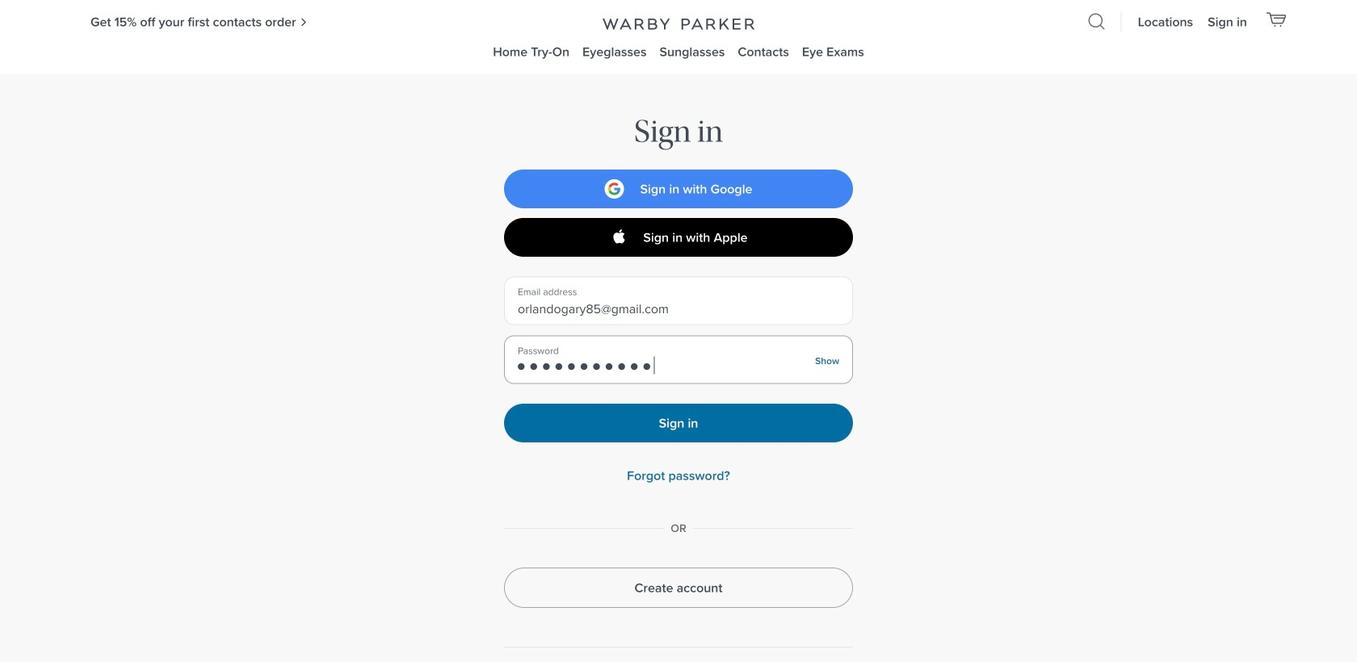 Task type: describe. For each thing, give the bounding box(es) containing it.
Email address email field
[[518, 300, 839, 318]]

warby parker logo image
[[601, 18, 757, 30]]

cart image
[[1266, 12, 1287, 27]]



Task type: locate. For each thing, give the bounding box(es) containing it.
Password password field
[[516, 357, 802, 374]]

navigation element
[[0, 0, 1357, 74]]

header search image
[[1089, 13, 1106, 30]]



